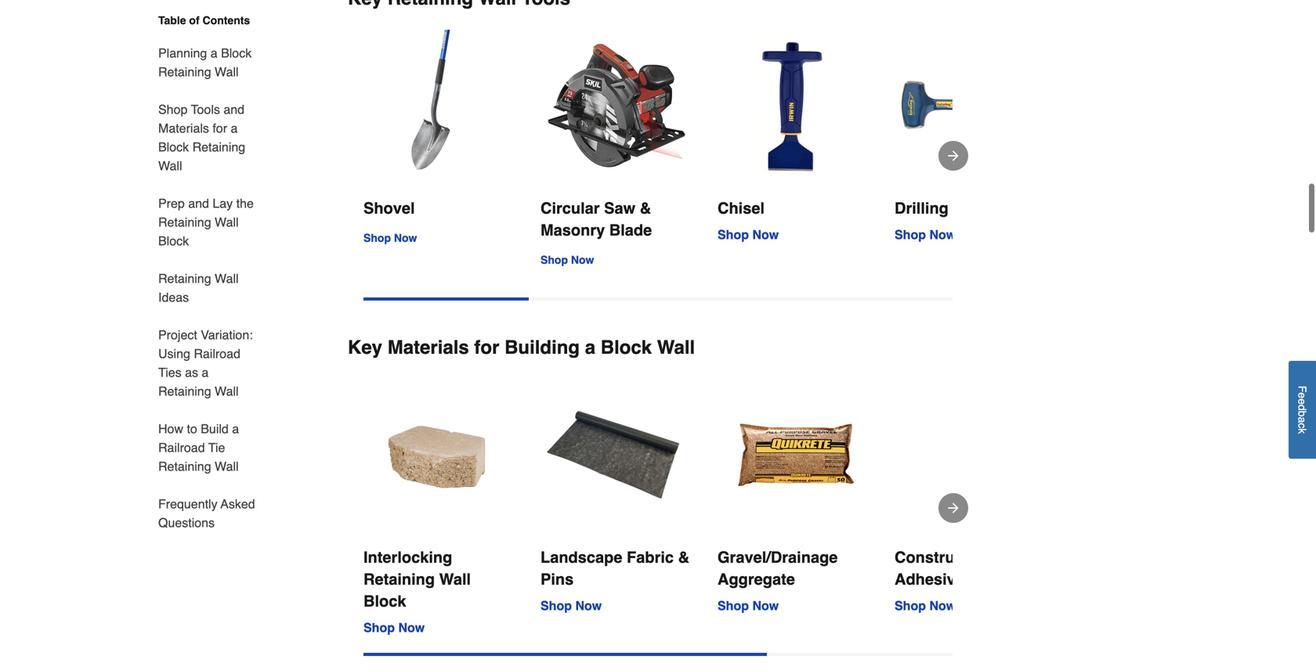 Task type: vqa. For each thing, say whether or not it's contained in the screenshot.
gravel/drainage aggregate
yes



Task type: locate. For each thing, give the bounding box(es) containing it.
shop now down chisel
[[718, 228, 779, 242]]

shop now link
[[718, 228, 779, 242], [895, 228, 956, 242], [364, 232, 417, 244], [541, 254, 595, 266], [541, 599, 602, 614], [718, 599, 779, 614], [895, 599, 956, 614], [364, 621, 425, 636]]

frequently asked questions
[[158, 497, 255, 531]]

variation:
[[201, 328, 253, 343]]

0 horizontal spatial materials
[[158, 121, 209, 136]]

1 scrollbar from the top
[[364, 298, 529, 301]]

shop down chisel
[[718, 228, 749, 242]]

0 vertical spatial railroad
[[194, 347, 241, 361]]

0 vertical spatial scrollbar
[[364, 298, 529, 301]]

shop for drilling hammer
[[895, 228, 927, 242]]

now down aggregate
[[753, 599, 779, 614]]

shop now for gravel/drainage aggregate
[[718, 599, 779, 614]]

1 horizontal spatial and
[[224, 102, 245, 117]]

wall inside project variation: using railroad ties as a retaining wall
[[215, 384, 239, 399]]

wall inside "how to build a railroad tie retaining wall"
[[215, 460, 239, 474]]

& right fabric
[[679, 549, 690, 567]]

shop now link for interlocking retaining wall block
[[364, 621, 425, 636]]

& inside circular saw & masonry blade
[[640, 199, 652, 217]]

& inside landscape fabric & pins
[[679, 549, 690, 567]]

shop now down masonry
[[541, 254, 595, 266]]

0 horizontal spatial for
[[213, 121, 227, 136]]

shop now for drilling hammer
[[895, 228, 956, 242]]

blade
[[610, 221, 652, 239]]

b
[[1297, 411, 1309, 418]]

shop down "interlocking retaining wall block"
[[364, 621, 395, 636]]

adhesive
[[895, 571, 965, 589]]

shop now link down adhesive
[[895, 599, 956, 614]]

1 horizontal spatial materials
[[388, 337, 469, 359]]

landscape
[[541, 549, 623, 567]]

interlocking retaining wall block
[[364, 549, 471, 611]]

now down shovel
[[394, 232, 417, 244]]

questions
[[158, 516, 215, 531]]

shop now link down shovel
[[364, 232, 417, 244]]

circular
[[541, 199, 600, 217]]

a right as
[[202, 366, 209, 380]]

now for circular saw & masonry blade
[[571, 254, 595, 266]]

now down landscape fabric & pins
[[576, 599, 602, 614]]

shop tools and materials for a block retaining wall
[[158, 102, 245, 173]]

retaining inside shop tools and materials for a block retaining wall
[[192, 140, 245, 154]]

prep and lay the retaining wall block link
[[158, 185, 257, 260]]

a blue and yellow estwing drilling hammer. image
[[895, 30, 1047, 182]]

shop down shovel
[[364, 232, 391, 244]]

and
[[224, 102, 245, 117], [188, 196, 209, 211]]

&
[[640, 199, 652, 217], [679, 549, 690, 567]]

retaining down prep
[[158, 215, 211, 230]]

project variation: using railroad ties as a retaining wall
[[158, 328, 253, 399]]

0 vertical spatial arrow right image
[[946, 148, 962, 164]]

saw
[[604, 199, 636, 217]]

shop down masonry
[[541, 254, 568, 266]]

block
[[221, 46, 252, 60], [158, 140, 189, 154], [158, 234, 189, 248], [601, 337, 652, 359], [364, 593, 406, 611]]

retaining wall ideas
[[158, 272, 239, 305]]

shop now down shovel
[[364, 232, 417, 244]]

lay
[[213, 196, 233, 211]]

table of contents element
[[140, 13, 257, 533]]

for down the tools
[[213, 121, 227, 136]]

now for shovel
[[394, 232, 417, 244]]

retaining
[[158, 65, 211, 79], [192, 140, 245, 154], [158, 215, 211, 230], [158, 272, 211, 286], [158, 384, 211, 399], [158, 460, 211, 474], [364, 571, 435, 589]]

a right building at the left bottom of the page
[[585, 337, 596, 359]]

project variation: using railroad ties as a retaining wall link
[[158, 317, 257, 411]]

shop down pins
[[541, 599, 572, 614]]

arrow right image
[[946, 148, 962, 164], [946, 501, 962, 516]]

shop for gravel/drainage aggregate
[[718, 599, 749, 614]]

1 horizontal spatial &
[[679, 549, 690, 567]]

frequently
[[158, 497, 218, 512]]

shop now for landscape fabric & pins
[[541, 599, 602, 614]]

shop now down pins
[[541, 599, 602, 614]]

shop down adhesive
[[895, 599, 927, 614]]

shop now link down masonry
[[541, 254, 595, 266]]

materials
[[158, 121, 209, 136], [388, 337, 469, 359]]

wall inside shop tools and materials for a block retaining wall
[[158, 159, 182, 173]]

key materials for building a block wall
[[348, 337, 695, 359]]

now
[[753, 228, 779, 242], [930, 228, 956, 242], [394, 232, 417, 244], [571, 254, 595, 266], [576, 599, 602, 614], [753, 599, 779, 614], [930, 599, 956, 614], [399, 621, 425, 636]]

0 vertical spatial for
[[213, 121, 227, 136]]

materials right key
[[388, 337, 469, 359]]

now down drilling hammer
[[930, 228, 956, 242]]

wall
[[215, 65, 239, 79], [158, 159, 182, 173], [215, 215, 239, 230], [215, 272, 239, 286], [657, 337, 695, 359], [215, 384, 239, 399], [215, 460, 239, 474], [439, 571, 471, 589]]

block inside "interlocking retaining wall block"
[[364, 593, 406, 611]]

railroad down variation:
[[194, 347, 241, 361]]

chisel
[[718, 199, 765, 217]]

scrollbar
[[364, 298, 529, 301], [364, 654, 767, 657]]

1 vertical spatial scrollbar
[[364, 654, 767, 657]]

arrow right image up drilling hammer
[[946, 148, 962, 164]]

e up b
[[1297, 399, 1309, 405]]

1 arrow right image from the top
[[946, 148, 962, 164]]

a inside "button"
[[1297, 418, 1309, 424]]

2 arrow right image from the top
[[946, 501, 962, 516]]

0 vertical spatial materials
[[158, 121, 209, 136]]

contents
[[203, 14, 250, 27]]

e up d
[[1297, 393, 1309, 399]]

now down chisel
[[753, 228, 779, 242]]

and right the tools
[[224, 102, 245, 117]]

1 vertical spatial railroad
[[158, 441, 205, 455]]

1 vertical spatial &
[[679, 549, 690, 567]]

how to build a railroad tie retaining wall
[[158, 422, 239, 474]]

tools
[[191, 102, 220, 117]]

drilling hammer
[[895, 199, 1016, 217]]

shop
[[158, 102, 188, 117], [718, 228, 749, 242], [895, 228, 927, 242], [364, 232, 391, 244], [541, 254, 568, 266], [541, 599, 572, 614], [718, 599, 749, 614], [895, 599, 927, 614], [364, 621, 395, 636]]

a
[[211, 46, 218, 60], [231, 121, 238, 136], [585, 337, 596, 359], [202, 366, 209, 380], [1297, 418, 1309, 424], [232, 422, 239, 437]]

a up k
[[1297, 418, 1309, 424]]

of
[[189, 14, 200, 27]]

& for circular saw & masonry blade
[[640, 199, 652, 217]]

shop for circular saw & masonry blade
[[541, 254, 568, 266]]

shop now link down pins
[[541, 599, 602, 614]]

railroad
[[194, 347, 241, 361], [158, 441, 205, 455]]

2 scrollbar from the top
[[364, 654, 767, 657]]

& right "saw"
[[640, 199, 652, 217]]

for left building at the left bottom of the page
[[475, 337, 500, 359]]

shop now link down drilling
[[895, 228, 956, 242]]

using
[[158, 347, 190, 361]]

materials down the tools
[[158, 121, 209, 136]]

shop now down drilling
[[895, 228, 956, 242]]

1 vertical spatial materials
[[388, 337, 469, 359]]

shop now link for shovel
[[364, 232, 417, 244]]

shop down drilling
[[895, 228, 927, 242]]

block inside planning a block retaining wall
[[221, 46, 252, 60]]

frequently asked questions link
[[158, 486, 257, 533]]

ties
[[158, 366, 182, 380]]

0 vertical spatial and
[[224, 102, 245, 117]]

wall inside "interlocking retaining wall block"
[[439, 571, 471, 589]]

railroad down to
[[158, 441, 205, 455]]

retaining down the tools
[[192, 140, 245, 154]]

shop now link down chisel
[[718, 228, 779, 242]]

a down planning a block retaining wall link
[[231, 121, 238, 136]]

shop for chisel
[[718, 228, 749, 242]]

fabric
[[627, 549, 674, 567]]

materials inside shop tools and materials for a block retaining wall
[[158, 121, 209, 136]]

interlocking
[[364, 549, 453, 567]]

a right planning
[[211, 46, 218, 60]]

shop now link down aggregate
[[718, 599, 779, 614]]

1 vertical spatial arrow right image
[[946, 501, 962, 516]]

1 horizontal spatial for
[[475, 337, 500, 359]]

shop left the tools
[[158, 102, 188, 117]]

retaining up ideas
[[158, 272, 211, 286]]

shop now link down "interlocking retaining wall block"
[[364, 621, 425, 636]]

shop for construction adhesive
[[895, 599, 927, 614]]

now down adhesive
[[930, 599, 956, 614]]

now for construction adhesive
[[930, 599, 956, 614]]

a inside project variation: using railroad ties as a retaining wall
[[202, 366, 209, 380]]

wall inside planning a block retaining wall
[[215, 65, 239, 79]]

a roll of black landscape fabric. image
[[541, 379, 693, 531]]

a inside "how to build a railroad tie retaining wall"
[[232, 422, 239, 437]]

retaining down as
[[158, 384, 211, 399]]

shop now down adhesive
[[895, 599, 956, 614]]

shop inside shop tools and materials for a block retaining wall
[[158, 102, 188, 117]]

shop down aggregate
[[718, 599, 749, 614]]

railroad inside project variation: using railroad ties as a retaining wall
[[194, 347, 241, 361]]

shop now down aggregate
[[718, 599, 779, 614]]

0 vertical spatial &
[[640, 199, 652, 217]]

a right build
[[232, 422, 239, 437]]

now down "interlocking retaining wall block"
[[399, 621, 425, 636]]

now down masonry
[[571, 254, 595, 266]]

pins
[[541, 571, 574, 589]]

0 horizontal spatial and
[[188, 196, 209, 211]]

wall inside retaining wall ideas
[[215, 272, 239, 286]]

retaining down planning
[[158, 65, 211, 79]]

tie
[[208, 441, 225, 455]]

retaining down interlocking
[[364, 571, 435, 589]]

arrow right image up construction
[[946, 501, 962, 516]]

shop for interlocking retaining wall block
[[364, 621, 395, 636]]

for
[[213, 121, 227, 136], [475, 337, 500, 359]]

f e e d b a c k
[[1297, 386, 1309, 435]]

hammer
[[954, 199, 1016, 217]]

d
[[1297, 405, 1309, 411]]

shop now
[[718, 228, 779, 242], [895, 228, 956, 242], [364, 232, 417, 244], [541, 254, 595, 266], [541, 599, 602, 614], [718, 599, 779, 614], [895, 599, 956, 614], [364, 621, 425, 636]]

and left lay on the top left of page
[[188, 196, 209, 211]]

1 vertical spatial and
[[188, 196, 209, 211]]

now for drilling hammer
[[930, 228, 956, 242]]

asked
[[221, 497, 255, 512]]

a blue and yellow irwin brick chisel. image
[[718, 30, 870, 182]]

shop now link for gravel/drainage aggregate
[[718, 599, 779, 614]]

2 e from the top
[[1297, 399, 1309, 405]]

scrollbar for pins
[[364, 654, 767, 657]]

shop now down "interlocking retaining wall block"
[[364, 621, 425, 636]]

retaining down tie
[[158, 460, 211, 474]]

how
[[158, 422, 183, 437]]

how to build a railroad tie retaining wall link
[[158, 411, 257, 486]]

a silver kobalt shovel with a blue handle. image
[[364, 30, 516, 182]]

0 horizontal spatial &
[[640, 199, 652, 217]]

e
[[1297, 393, 1309, 399], [1297, 399, 1309, 405]]



Task type: describe. For each thing, give the bounding box(es) containing it.
& for landscape fabric & pins
[[679, 549, 690, 567]]

shop now for circular saw & masonry blade
[[541, 254, 595, 266]]

retaining wall ideas link
[[158, 260, 257, 317]]

a beige retaining wall block. image
[[364, 379, 516, 531]]

now for interlocking retaining wall block
[[399, 621, 425, 636]]

aggregate
[[718, 571, 796, 589]]

shop now link for chisel
[[718, 228, 779, 242]]

for inside shop tools and materials for a block retaining wall
[[213, 121, 227, 136]]

shop now link for circular saw & masonry blade
[[541, 254, 595, 266]]

shop now for shovel
[[364, 232, 417, 244]]

circular saw & masonry blade
[[541, 199, 652, 239]]

retaining inside planning a block retaining wall
[[158, 65, 211, 79]]

and inside shop tools and materials for a block retaining wall
[[224, 102, 245, 117]]

planning a block retaining wall link
[[158, 34, 257, 91]]

block inside shop tools and materials for a block retaining wall
[[158, 140, 189, 154]]

key
[[348, 337, 383, 359]]

c
[[1297, 424, 1309, 429]]

construction adhesive
[[895, 549, 993, 589]]

shovel
[[364, 199, 415, 217]]

arrow right image for drilling
[[946, 148, 962, 164]]

a bag of quikrete all-purpose gravel. image
[[718, 379, 870, 531]]

a inside planning a block retaining wall
[[211, 46, 218, 60]]

retaining inside "interlocking retaining wall block"
[[364, 571, 435, 589]]

wall inside prep and lay the retaining wall block
[[215, 215, 239, 230]]

block inside prep and lay the retaining wall block
[[158, 234, 189, 248]]

gravel/drainage aggregate
[[718, 549, 838, 589]]

now for gravel/drainage aggregate
[[753, 599, 779, 614]]

1 vertical spatial for
[[475, 337, 500, 359]]

shop now for interlocking retaining wall block
[[364, 621, 425, 636]]

table
[[158, 14, 186, 27]]

project
[[158, 328, 197, 343]]

f e e d b a c k button
[[1289, 361, 1317, 459]]

railroad inside "how to build a railroad tie retaining wall"
[[158, 441, 205, 455]]

shop for landscape fabric & pins
[[541, 599, 572, 614]]

shop tools and materials for a block retaining wall link
[[158, 91, 257, 185]]

table of contents
[[158, 14, 250, 27]]

building
[[505, 337, 580, 359]]

1 e from the top
[[1297, 393, 1309, 399]]

shop for shovel
[[364, 232, 391, 244]]

to
[[187, 422, 197, 437]]

planning a block retaining wall
[[158, 46, 252, 79]]

the
[[236, 196, 254, 211]]

drilling
[[895, 199, 949, 217]]

now for landscape fabric & pins
[[576, 599, 602, 614]]

shop now for construction adhesive
[[895, 599, 956, 614]]

retaining inside project variation: using railroad ties as a retaining wall
[[158, 384, 211, 399]]

shop now for chisel
[[718, 228, 779, 242]]

prep and lay the retaining wall block
[[158, 196, 254, 248]]

scrollbar for masonry
[[364, 298, 529, 301]]

now for chisel
[[753, 228, 779, 242]]

k
[[1297, 429, 1309, 435]]

ideas
[[158, 290, 189, 305]]

shop now link for landscape fabric & pins
[[541, 599, 602, 614]]

masonry
[[541, 221, 605, 239]]

a red, green and black tube of loctite construction adhesive. image
[[895, 379, 1047, 531]]

prep
[[158, 196, 185, 211]]

retaining inside "how to build a railroad tie retaining wall"
[[158, 460, 211, 474]]

arrow right image for construction
[[946, 501, 962, 516]]

shop now link for construction adhesive
[[895, 599, 956, 614]]

shop now link for drilling hammer
[[895, 228, 956, 242]]

f
[[1297, 386, 1309, 393]]

as
[[185, 366, 198, 380]]

gravel/drainage
[[718, 549, 838, 567]]

a red and black craftsman circular saw. image
[[541, 30, 693, 182]]

retaining inside prep and lay the retaining wall block
[[158, 215, 211, 230]]

retaining inside retaining wall ideas
[[158, 272, 211, 286]]

and inside prep and lay the retaining wall block
[[188, 196, 209, 211]]

planning
[[158, 46, 207, 60]]

build
[[201, 422, 229, 437]]

landscape fabric & pins
[[541, 549, 690, 589]]

construction
[[895, 549, 993, 567]]

a inside shop tools and materials for a block retaining wall
[[231, 121, 238, 136]]



